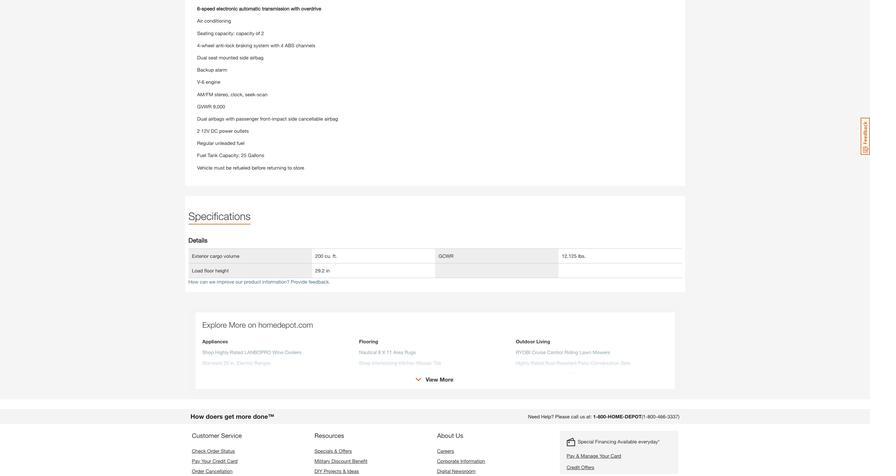 Task type: vqa. For each thing, say whether or not it's contained in the screenshot.
24 in 24 IN. PRINTSHIELD STAINLESS STEEL FRONT CO NTROL TALL TUB DISHWASHER WITH STAINLESS ST EEL TUB, 39 DBA
no



Task type: describe. For each thing, give the bounding box(es) containing it.
0 vertical spatial credit
[[213, 458, 226, 464]]

sets
[[621, 360, 631, 366]]

seating
[[197, 30, 214, 36]]

mowers
[[593, 349, 610, 355]]

x
[[373, 371, 375, 377]]

hampton bay highland point black pewter aluminum outdoor patio rocking lounge chair with pewter gray cushion (2-pack) fg
[[516, 371, 654, 392]]

riding
[[565, 349, 579, 355]]

electric for wall
[[254, 382, 270, 388]]

0 vertical spatial airbag
[[250, 55, 264, 60]]

coolers
[[285, 349, 302, 355]]

0 horizontal spatial highly
[[215, 349, 229, 355]]

manage
[[581, 453, 599, 459]]

x
[[383, 349, 385, 355]]

standard for standard 20 in. electric ranges
[[202, 360, 222, 366]]

depot
[[625, 414, 642, 420]]

living
[[537, 339, 551, 345]]

volume
[[224, 253, 240, 259]]

standard for standard black double electric wall ovens
[[202, 382, 222, 388]]

floor
[[204, 268, 214, 273]]

outlets
[[234, 128, 249, 134]]

be
[[226, 165, 232, 171]]

0 horizontal spatial card
[[227, 458, 238, 464]]

nautical 8 x 11 area rugs link
[[359, 349, 416, 355]]

0 vertical spatial patio
[[578, 360, 590, 366]]

air conditioning
[[197, 18, 231, 24]]

electronic
[[217, 6, 238, 12]]

48 in. x 84 in. anti-fatigue mats
[[359, 371, 428, 377]]

1 vertical spatial side
[[288, 116, 297, 122]]

6
[[202, 79, 205, 85]]

military discount benefit link
[[315, 458, 368, 464]]

9,000
[[213, 103, 225, 109]]

scan
[[257, 91, 268, 97]]

about
[[437, 432, 454, 440]]

overdrive
[[301, 6, 321, 12]]

lawn
[[580, 349, 592, 355]]

must
[[214, 165, 225, 171]]

need
[[529, 414, 540, 420]]

lounge
[[548, 378, 564, 384]]

0 vertical spatial outdoor
[[516, 339, 535, 345]]

check order status
[[192, 448, 235, 454]]

fg
[[516, 386, 523, 392]]

25
[[241, 152, 247, 158]]

more for view
[[440, 376, 454, 383]]

cruise
[[532, 349, 546, 355]]

check order status link
[[192, 448, 235, 454]]

1 vertical spatial airbag
[[325, 116, 338, 122]]

tank
[[208, 152, 218, 158]]

fuel tank capacity: 25 gallons
[[197, 152, 264, 158]]

home-
[[608, 414, 625, 420]]

with inside the hampton bay highland point black pewter aluminum outdoor patio rocking lounge chair with pewter gray cushion (2-pack) fg
[[578, 378, 588, 384]]

mosaic
[[417, 360, 433, 366]]

more
[[236, 413, 251, 420]]

to
[[288, 165, 292, 171]]

shop highly rated lanbopro wine coolers
[[202, 349, 302, 355]]

shop for shop interlocking kitchen mosaic tile
[[359, 360, 371, 366]]

1 horizontal spatial credit
[[567, 465, 580, 470]]

carpet automatic cleaning robotic vacuums link
[[202, 371, 301, 377]]

cushion
[[617, 378, 635, 384]]

refueled
[[233, 165, 251, 171]]

ft.
[[333, 253, 337, 259]]

nautical
[[359, 349, 377, 355]]

benefit
[[352, 458, 368, 464]]

mats
[[418, 371, 428, 377]]

6-
[[197, 6, 202, 12]]

ryobi cruise control riding lawn mowers link
[[516, 349, 610, 355]]

dual for dual seat mounted side airbag
[[197, 55, 207, 60]]

lbs.
[[578, 253, 586, 259]]

mounted
[[219, 55, 238, 60]]

cargo
[[210, 253, 222, 259]]

12,125 lbs.
[[562, 253, 586, 259]]

regular
[[197, 140, 214, 146]]

carpet automatic cleaning robotic vacuums
[[202, 371, 301, 377]]

order
[[207, 448, 220, 454]]

4
[[281, 42, 284, 48]]

chair
[[566, 378, 577, 384]]

can
[[200, 279, 208, 285]]

with left overdrive in the top of the page
[[291, 6, 300, 12]]

available
[[618, 439, 638, 445]]

view more button
[[426, 376, 454, 384]]

special
[[578, 439, 594, 445]]

highly rated rust resistant patio conversation sets link
[[516, 360, 631, 366]]

resistant
[[557, 360, 577, 366]]

200 cu. ft.
[[315, 253, 337, 259]]

shop for shop highly rated lanbopro wine coolers
[[202, 349, 214, 355]]

careers
[[437, 448, 454, 454]]

view
[[426, 376, 439, 383]]

with left the 4
[[271, 42, 280, 48]]

standard black double electric wall ovens
[[202, 382, 296, 388]]

electric for ranges
[[237, 360, 253, 366]]

robotic
[[263, 371, 280, 377]]

0 vertical spatial 2
[[262, 30, 264, 36]]

1 horizontal spatial your
[[600, 453, 610, 459]]

lanbopro
[[245, 349, 271, 355]]

system
[[254, 42, 269, 48]]

load floor height
[[192, 268, 229, 273]]

3337)
[[668, 414, 680, 420]]

specials & offers link
[[315, 448, 352, 454]]



Task type: locate. For each thing, give the bounding box(es) containing it.
dual for dual airbags with passenger front-impact side cancellable airbag
[[197, 116, 207, 122]]

1 horizontal spatial shop
[[359, 360, 371, 366]]

in. left x
[[366, 371, 371, 377]]

fuel
[[237, 140, 245, 146]]

pay for pay your credit card
[[192, 458, 200, 464]]

0 vertical spatial black
[[581, 371, 593, 377]]

air
[[197, 18, 203, 24]]

0 horizontal spatial pay
[[192, 458, 200, 464]]

1 vertical spatial dual
[[197, 116, 207, 122]]

0 vertical spatial rated
[[230, 349, 243, 355]]

airbag right cancellable
[[325, 116, 338, 122]]

0 vertical spatial electric
[[237, 360, 253, 366]]

0 vertical spatial side
[[240, 55, 249, 60]]

1 horizontal spatial &
[[577, 453, 580, 459]]

airbag down 4-wheel anti-lock braking system with 4 abs channels
[[250, 55, 264, 60]]

0 vertical spatial highly
[[215, 349, 229, 355]]

highly up 20
[[215, 349, 229, 355]]

aluminum
[[611, 371, 633, 377]]

pewter left gray
[[589, 378, 604, 384]]

credit offers
[[567, 465, 595, 470]]

1 vertical spatial rated
[[531, 360, 544, 366]]

in. right 84
[[383, 371, 388, 377]]

provide
[[291, 279, 308, 285]]

airbag
[[250, 55, 264, 60], [325, 116, 338, 122]]

credit down 'pay & manage your card'
[[567, 465, 580, 470]]

backup
[[197, 67, 214, 73]]

1 horizontal spatial more
[[440, 376, 454, 383]]

1 vertical spatial standard
[[202, 382, 222, 388]]

0 horizontal spatial shop
[[202, 349, 214, 355]]

side down braking
[[240, 55, 249, 60]]

& up military discount benefit
[[335, 448, 338, 454]]

black down 'automatic'
[[224, 382, 236, 388]]

before
[[252, 165, 266, 171]]

black
[[581, 371, 593, 377], [224, 382, 236, 388]]

gcwr
[[439, 253, 454, 259]]

0 horizontal spatial 800-
[[598, 414, 608, 420]]

more right view at bottom
[[440, 376, 454, 383]]

1 horizontal spatial outdoor
[[634, 371, 652, 377]]

feedback.
[[309, 279, 330, 285]]

outdoor up ryobi
[[516, 339, 535, 345]]

bay
[[538, 371, 546, 377]]

more for explore
[[229, 321, 246, 330]]

card up credit offers link
[[611, 453, 622, 459]]

with
[[291, 6, 300, 12], [271, 42, 280, 48], [226, 116, 235, 122], [578, 378, 588, 384]]

patio down lawn
[[578, 360, 590, 366]]

standard 20 in. electric ranges link
[[202, 360, 271, 366]]

homedepot.com
[[259, 321, 313, 330]]

with up power
[[226, 116, 235, 122]]

rust
[[546, 360, 556, 366]]

6-speed electronic automatic transmission with overdrive
[[197, 6, 321, 12]]

standard up carpet
[[202, 360, 222, 366]]

braking
[[236, 42, 252, 48]]

1 vertical spatial electric
[[254, 382, 270, 388]]

everyday*
[[639, 439, 660, 445]]

800- right the depot
[[648, 414, 658, 420]]

gvwr
[[197, 103, 212, 109]]

0 vertical spatial dual
[[197, 55, 207, 60]]

0 horizontal spatial black
[[224, 382, 236, 388]]

fatigue
[[400, 371, 416, 377]]

card down status
[[227, 458, 238, 464]]

1 horizontal spatial highly
[[516, 360, 530, 366]]

0 horizontal spatial outdoor
[[516, 339, 535, 345]]

2 standard from the top
[[202, 382, 222, 388]]

0 horizontal spatial credit
[[213, 458, 226, 464]]

1 horizontal spatial rated
[[531, 360, 544, 366]]

automatic
[[219, 371, 241, 377]]

explore more on homedepot.com
[[202, 321, 313, 330]]

1 vertical spatial more
[[440, 376, 454, 383]]

20
[[224, 360, 229, 366]]

how for how doers get more done™
[[191, 413, 204, 420]]

pay & manage your card
[[567, 453, 622, 459]]

1 standard from the top
[[202, 360, 222, 366]]

check
[[192, 448, 206, 454]]

black inside the hampton bay highland point black pewter aluminum outdoor patio rocking lounge chair with pewter gray cushion (2-pack) fg
[[581, 371, 593, 377]]

ranges
[[254, 360, 271, 366]]

1 horizontal spatial pay
[[567, 453, 575, 459]]

passenger
[[236, 116, 259, 122]]

1 horizontal spatial side
[[288, 116, 297, 122]]

11
[[387, 349, 392, 355]]

shop up 48
[[359, 360, 371, 366]]

how left can
[[189, 279, 199, 285]]

highly down ryobi
[[516, 360, 530, 366]]

with right chair
[[578, 378, 588, 384]]

electric up cleaning
[[237, 360, 253, 366]]

12v
[[201, 128, 210, 134]]

2 left 12v
[[197, 128, 200, 134]]

0 horizontal spatial offers
[[339, 448, 352, 454]]

1 vertical spatial shop
[[359, 360, 371, 366]]

pewter
[[594, 371, 610, 377], [589, 378, 604, 384]]

0 horizontal spatial electric
[[237, 360, 253, 366]]

lock
[[226, 42, 235, 48]]

outdoor up (2-
[[634, 371, 652, 377]]

in.
[[231, 360, 236, 366], [366, 371, 371, 377], [383, 371, 388, 377]]

1 vertical spatial credit
[[567, 465, 580, 470]]

more left on
[[229, 321, 246, 330]]

pay down check
[[192, 458, 200, 464]]

1 horizontal spatial 800-
[[648, 414, 658, 420]]

outdoor
[[516, 339, 535, 345], [634, 371, 652, 377]]

rated up "standard 20 in. electric ranges"
[[230, 349, 243, 355]]

2 dual from the top
[[197, 116, 207, 122]]

in. right 20
[[231, 360, 236, 366]]

1 vertical spatial outdoor
[[634, 371, 652, 377]]

0 vertical spatial shop
[[202, 349, 214, 355]]

1 horizontal spatial electric
[[254, 382, 270, 388]]

careers link
[[437, 448, 454, 454]]

0 horizontal spatial &
[[335, 448, 338, 454]]

2 12v dc power outlets
[[197, 128, 249, 134]]

side
[[240, 55, 249, 60], [288, 116, 297, 122]]

0 horizontal spatial 2
[[197, 128, 200, 134]]

double
[[237, 382, 253, 388]]

conditioning
[[204, 18, 231, 24]]

1 vertical spatial pewter
[[589, 378, 604, 384]]

1 horizontal spatial offers
[[582, 465, 595, 470]]

channels
[[296, 42, 316, 48]]

discount
[[332, 458, 351, 464]]

1 horizontal spatial airbag
[[325, 116, 338, 122]]

pay
[[567, 453, 575, 459], [192, 458, 200, 464]]

vacuums
[[281, 371, 301, 377]]

standard down carpet
[[202, 382, 222, 388]]

0 horizontal spatial your
[[202, 458, 211, 464]]

standard 20 in. electric ranges
[[202, 360, 271, 366]]

details
[[189, 236, 208, 244]]

& for pay
[[577, 453, 580, 459]]

backup alarm
[[197, 67, 227, 73]]

1 horizontal spatial patio
[[578, 360, 590, 366]]

of
[[256, 30, 260, 36]]

done™
[[253, 413, 274, 420]]

get
[[225, 413, 234, 420]]

offers up discount
[[339, 448, 352, 454]]

customer
[[192, 432, 220, 440]]

0 vertical spatial pewter
[[594, 371, 610, 377]]

2 horizontal spatial in.
[[383, 371, 388, 377]]

carpet
[[202, 371, 217, 377]]

v-6 engine
[[197, 79, 220, 85]]

alarm
[[215, 67, 227, 73]]

1 vertical spatial 2
[[197, 128, 200, 134]]

1 vertical spatial how
[[191, 413, 204, 420]]

0 horizontal spatial in.
[[231, 360, 236, 366]]

black right point
[[581, 371, 593, 377]]

hampton bay highland point black pewter aluminum outdoor patio rocking lounge chair with pewter gray cushion (2-pack) fg link
[[516, 371, 654, 392]]

seek-
[[245, 91, 257, 97]]

how left doers
[[191, 413, 204, 420]]

about us
[[437, 432, 464, 440]]

am/fm stereo, clock, seek-scan
[[197, 91, 268, 97]]

pay for pay & manage your card
[[567, 453, 575, 459]]

2 right of
[[262, 30, 264, 36]]

stereo,
[[215, 91, 230, 97]]

power
[[219, 128, 233, 134]]

pewter up gray
[[594, 371, 610, 377]]

1 vertical spatial patio
[[516, 378, 527, 384]]

patio up fg
[[516, 378, 527, 384]]

2 800- from the left
[[648, 414, 658, 420]]

more link image
[[416, 378, 422, 382]]

patio
[[578, 360, 590, 366], [516, 378, 527, 384]]

pay your credit card link
[[192, 458, 238, 464]]

credit down check order status link
[[213, 458, 226, 464]]

rocking
[[529, 378, 547, 384]]

& left manage
[[577, 453, 580, 459]]

please
[[556, 414, 570, 420]]

pay up credit offers
[[567, 453, 575, 459]]

1 800- from the left
[[598, 414, 608, 420]]

shop down appliances
[[202, 349, 214, 355]]

800- right at:
[[598, 414, 608, 420]]

us
[[456, 432, 464, 440]]

electric left wall
[[254, 382, 270, 388]]

side right impact
[[288, 116, 297, 122]]

0 vertical spatial standard
[[202, 360, 222, 366]]

how for how can we improve our product information? provide feedback.
[[189, 279, 199, 285]]

cleaning
[[242, 371, 261, 377]]

0 horizontal spatial more
[[229, 321, 246, 330]]

patio inside the hampton bay highland point black pewter aluminum outdoor patio rocking lounge chair with pewter gray cushion (2-pack) fg
[[516, 378, 527, 384]]

1 vertical spatial highly
[[516, 360, 530, 366]]

customer service
[[192, 432, 242, 440]]

outdoor inside the hampton bay highland point black pewter aluminum outdoor patio rocking lounge chair with pewter gray cushion (2-pack) fg
[[634, 371, 652, 377]]

dual airbags with passenger front-impact side cancellable airbag
[[197, 116, 338, 122]]

more inside button
[[440, 376, 454, 383]]

capacity:
[[219, 152, 240, 158]]

product
[[244, 279, 261, 285]]

information?
[[262, 279, 290, 285]]

feedback link image
[[861, 117, 871, 155]]

rated down cruise
[[531, 360, 544, 366]]

your down order
[[202, 458, 211, 464]]

service
[[221, 432, 242, 440]]

0 vertical spatial more
[[229, 321, 246, 330]]

standard black double electric wall ovens link
[[202, 382, 296, 388]]

dual down gvwr
[[197, 116, 207, 122]]

ryobi cruise control riding lawn mowers
[[516, 349, 610, 355]]

holiday decorations
[[359, 385, 406, 391]]

offers down manage
[[582, 465, 595, 470]]

0 horizontal spatial side
[[240, 55, 249, 60]]

0 vertical spatial how
[[189, 279, 199, 285]]

shop highly rated lanbopro wine coolers link
[[202, 349, 302, 355]]

1 vertical spatial offers
[[582, 465, 595, 470]]

0 horizontal spatial patio
[[516, 378, 527, 384]]

1 horizontal spatial black
[[581, 371, 593, 377]]

1 vertical spatial black
[[224, 382, 236, 388]]

dual left seat
[[197, 55, 207, 60]]

0 horizontal spatial airbag
[[250, 55, 264, 60]]

holiday
[[359, 385, 377, 391]]

ryobi
[[516, 349, 531, 355]]

corporate information
[[437, 458, 485, 464]]

exterior cargo volume
[[192, 253, 240, 259]]

your down financing
[[600, 453, 610, 459]]

0 horizontal spatial rated
[[230, 349, 243, 355]]

1 horizontal spatial 2
[[262, 30, 264, 36]]

1 dual from the top
[[197, 55, 207, 60]]

0 vertical spatial offers
[[339, 448, 352, 454]]

& for specials
[[335, 448, 338, 454]]

1 horizontal spatial in.
[[366, 371, 371, 377]]

4-wheel anti-lock braking system with 4 abs channels
[[197, 42, 316, 48]]

1 horizontal spatial card
[[611, 453, 622, 459]]

automatic
[[239, 6, 261, 12]]



